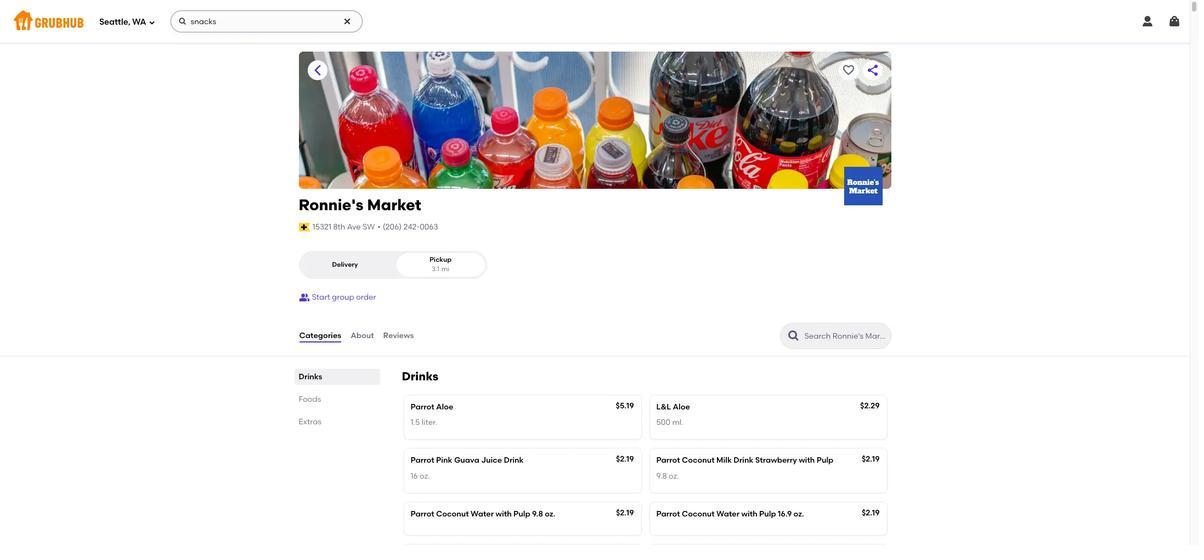 Task type: describe. For each thing, give the bounding box(es) containing it.
parrot down 16 oz.
[[411, 509, 435, 519]]

about
[[351, 331, 374, 340]]

coconut for parrot coconut water with pulp 9.8 oz.
[[436, 509, 469, 519]]

with for parrot coconut water with pulp 9.8 oz.
[[496, 509, 512, 519]]

$2.29
[[861, 401, 880, 410]]

order
[[356, 292, 376, 302]]

parrot coconut water with pulp 9.8 oz.
[[411, 509, 556, 519]]

delivery
[[332, 261, 358, 268]]

milk
[[717, 456, 732, 465]]

1 horizontal spatial drinks
[[402, 369, 439, 383]]

•
[[378, 222, 381, 231]]

1 drink from the left
[[504, 456, 524, 465]]

start group order
[[312, 292, 376, 302]]

1 horizontal spatial 9.8
[[657, 471, 667, 481]]

seattle,
[[99, 17, 130, 27]]

parrot down 9.8 oz.
[[657, 509, 681, 519]]

16.9
[[778, 509, 792, 519]]

parrot for 9.8
[[657, 456, 681, 465]]

with for parrot coconut water with pulp 16.9 oz.
[[742, 509, 758, 519]]

pulp for parrot coconut water with pulp 16.9 oz.
[[760, 509, 777, 519]]

aloe for l&l aloe
[[673, 402, 690, 412]]

foods tab
[[299, 393, 376, 405]]

subscription pass image
[[299, 223, 310, 232]]

seattle, wa
[[99, 17, 146, 27]]

share icon image
[[866, 64, 880, 77]]

juice
[[481, 456, 502, 465]]

pickup
[[430, 256, 452, 263]]

reviews
[[383, 331, 414, 340]]

save this restaurant image
[[842, 64, 856, 77]]

l&l
[[657, 402, 671, 412]]

water for 16.9
[[717, 509, 740, 519]]

caret left icon image
[[311, 64, 324, 77]]

svg image
[[178, 17, 187, 26]]

drinks tab
[[299, 371, 376, 382]]

l&l aloe
[[657, 402, 690, 412]]

people icon image
[[299, 292, 310, 303]]

16
[[411, 471, 418, 481]]

8th
[[333, 222, 346, 231]]

drinks inside tab
[[299, 372, 322, 381]]

pulp for parrot coconut water with pulp 9.8 oz.
[[514, 509, 531, 519]]

ml.
[[673, 418, 684, 427]]

• (206) 242-0063
[[378, 222, 438, 231]]

group
[[332, 292, 354, 302]]

500 ml.
[[657, 418, 684, 427]]

parrot coconut milk drink strawberry with pulp
[[657, 456, 834, 465]]

reviews button
[[383, 316, 415, 356]]

option group containing pickup
[[299, 251, 487, 279]]

aloe for parrot aloe
[[436, 402, 454, 412]]

ronnie's market logo image
[[845, 167, 883, 205]]

16 oz.
[[411, 471, 430, 481]]

ronnie's
[[299, 195, 364, 214]]

2 horizontal spatial with
[[799, 456, 815, 465]]



Task type: vqa. For each thing, say whether or not it's contained in the screenshot.
'Ronnie's Market'
yes



Task type: locate. For each thing, give the bounding box(es) containing it.
parrot for 1.5
[[411, 402, 435, 412]]

1 aloe from the left
[[436, 402, 454, 412]]

(206) 242-0063 button
[[383, 222, 438, 233]]

aloe
[[436, 402, 454, 412], [673, 402, 690, 412]]

0 horizontal spatial drinks
[[299, 372, 322, 381]]

0 horizontal spatial with
[[496, 509, 512, 519]]

coconut for parrot coconut water with pulp 16.9 oz.
[[682, 509, 715, 519]]

$2.19
[[616, 455, 634, 464], [862, 455, 880, 464], [616, 508, 634, 518], [862, 508, 880, 518]]

strawberry
[[756, 456, 797, 465]]

2 drink from the left
[[734, 456, 754, 465]]

drinks up parrot aloe
[[402, 369, 439, 383]]

coconut for parrot coconut milk drink strawberry with pulp
[[682, 456, 715, 465]]

with
[[799, 456, 815, 465], [496, 509, 512, 519], [742, 509, 758, 519]]

parrot for 16
[[411, 456, 435, 465]]

mi
[[442, 265, 450, 273]]

drink
[[504, 456, 524, 465], [734, 456, 754, 465]]

15321 8th ave sw button
[[312, 221, 376, 233]]

15321
[[313, 222, 332, 231]]

water down milk
[[717, 509, 740, 519]]

0 horizontal spatial drink
[[504, 456, 524, 465]]

1 horizontal spatial water
[[717, 509, 740, 519]]

water for 9.8
[[471, 509, 494, 519]]

parrot aloe
[[411, 402, 454, 412]]

start
[[312, 292, 330, 302]]

ronnie's market
[[299, 195, 422, 214]]

about button
[[350, 316, 375, 356]]

15321 8th ave sw
[[313, 222, 375, 231]]

parrot up 9.8 oz.
[[657, 456, 681, 465]]

aloe up liter.
[[436, 402, 454, 412]]

start group order button
[[299, 288, 376, 307]]

242-
[[404, 222, 420, 231]]

option group
[[299, 251, 487, 279]]

categories
[[299, 331, 342, 340]]

aloe up ml.
[[673, 402, 690, 412]]

0 horizontal spatial 9.8
[[533, 509, 543, 519]]

Search Ronnie's Market search field
[[804, 331, 888, 341]]

1 horizontal spatial aloe
[[673, 402, 690, 412]]

pink
[[436, 456, 453, 465]]

1 horizontal spatial drink
[[734, 456, 754, 465]]

water down juice
[[471, 509, 494, 519]]

extras tab
[[299, 416, 376, 427]]

water
[[471, 509, 494, 519], [717, 509, 740, 519]]

0 horizontal spatial pulp
[[514, 509, 531, 519]]

0 vertical spatial 9.8
[[657, 471, 667, 481]]

2 water from the left
[[717, 509, 740, 519]]

search icon image
[[787, 329, 801, 342]]

9.8 oz.
[[657, 471, 679, 481]]

3.1
[[432, 265, 440, 273]]

1.5
[[411, 418, 420, 427]]

parrot pink guava juice drink
[[411, 456, 524, 465]]

market
[[367, 195, 422, 214]]

0063
[[420, 222, 438, 231]]

0 horizontal spatial aloe
[[436, 402, 454, 412]]

coconut
[[682, 456, 715, 465], [436, 509, 469, 519], [682, 509, 715, 519]]

1 horizontal spatial with
[[742, 509, 758, 519]]

drink right milk
[[734, 456, 754, 465]]

save this restaurant button
[[839, 60, 859, 80]]

svg image
[[1142, 15, 1155, 28], [1169, 15, 1182, 28], [343, 17, 352, 26], [149, 19, 155, 26]]

sw
[[363, 222, 375, 231]]

parrot
[[411, 402, 435, 412], [411, 456, 435, 465], [657, 456, 681, 465], [411, 509, 435, 519], [657, 509, 681, 519]]

foods
[[299, 395, 321, 404]]

0 horizontal spatial water
[[471, 509, 494, 519]]

parrot coconut water with pulp 16.9 oz.
[[657, 509, 805, 519]]

9.8
[[657, 471, 667, 481], [533, 509, 543, 519]]

1 water from the left
[[471, 509, 494, 519]]

drinks
[[402, 369, 439, 383], [299, 372, 322, 381]]

oz.
[[420, 471, 430, 481], [669, 471, 679, 481], [545, 509, 556, 519], [794, 509, 805, 519]]

pulp
[[817, 456, 834, 465], [514, 509, 531, 519], [760, 509, 777, 519]]

drinks up foods
[[299, 372, 322, 381]]

1 vertical spatial 9.8
[[533, 509, 543, 519]]

parrot up 1.5 liter.
[[411, 402, 435, 412]]

categories button
[[299, 316, 342, 356]]

2 aloe from the left
[[673, 402, 690, 412]]

(206)
[[383, 222, 402, 231]]

2 horizontal spatial pulp
[[817, 456, 834, 465]]

ave
[[347, 222, 361, 231]]

500
[[657, 418, 671, 427]]

wa
[[132, 17, 146, 27]]

1.5 liter.
[[411, 418, 437, 427]]

guava
[[454, 456, 480, 465]]

Search for food, convenience, alcohol... search field
[[170, 10, 363, 32]]

liter.
[[422, 418, 437, 427]]

extras
[[299, 417, 322, 426]]

1 horizontal spatial pulp
[[760, 509, 777, 519]]

$5.19
[[616, 401, 634, 410]]

drink right juice
[[504, 456, 524, 465]]

pickup 3.1 mi
[[430, 256, 452, 273]]

main navigation navigation
[[0, 0, 1191, 43]]

parrot up 16 oz.
[[411, 456, 435, 465]]



